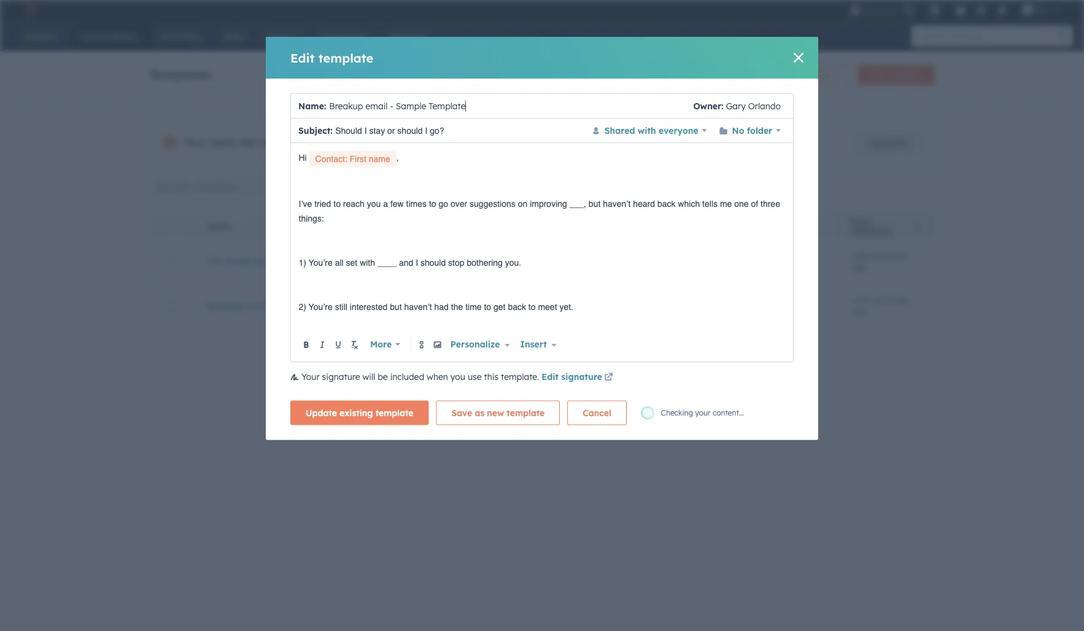 Task type: locate. For each thing, give the bounding box(es) containing it.
1 horizontal spatial your
[[301, 371, 320, 382]]

folder up orlando
[[758, 70, 778, 80]]

interested
[[350, 302, 388, 311]]

0 vertical spatial haven't
[[603, 199, 631, 208]]

date down three
[[753, 222, 772, 231]]

close image
[[794, 53, 804, 63]]

press to sort. element inside name button
[[233, 222, 238, 232]]

few inside i've tried to reach you a few times to go over suggestions on improving ___, but haven't heard back which tells me one of three things:
[[390, 199, 404, 208]]

back left the which
[[658, 199, 676, 208]]

1 vertical spatial 5
[[342, 136, 348, 149]]

0 vertical spatial 2
[[659, 69, 663, 80]]

1)
[[299, 257, 306, 267]]

on
[[518, 199, 528, 208]]

folder inside new folder button
[[758, 70, 778, 80]]

date inside 'button'
[[753, 222, 772, 231]]

stop
[[448, 257, 465, 267]]

you're right 1)
[[309, 257, 333, 267]]

new for new template
[[869, 70, 884, 80]]

0 vertical spatial should
[[397, 126, 423, 135]]

0 vertical spatial back
[[658, 199, 676, 208]]

with left crm
[[509, 137, 526, 148]]

folder
[[758, 70, 778, 80], [747, 125, 773, 136]]

haven't left had
[[404, 302, 432, 311]]

0 horizontal spatial 2
[[301, 136, 306, 149]]

2 vertical spatial with
[[360, 257, 375, 267]]

0 horizontal spatial edit
[[290, 50, 315, 65]]

gary orlando image
[[1022, 4, 1033, 15]]

set
[[346, 257, 357, 267]]

follow-
[[226, 256, 257, 267]]

you're for 1)
[[309, 257, 333, 267]]

you inside i've tried to reach you a few times to go over suggestions on improving ___, but haven't heard back which tells me one of three things:
[[367, 199, 381, 208]]

5 up everyone
[[677, 69, 681, 80]]

1 vertical spatial with
[[509, 137, 526, 148]]

0 horizontal spatial new
[[740, 70, 756, 80]]

starter.
[[572, 137, 602, 148]]

hi
[[299, 153, 307, 163]]

1 horizontal spatial created
[[684, 69, 715, 80]]

0 vertical spatial 5
[[677, 69, 681, 80]]

notifications button
[[992, 0, 1012, 20]]

that
[[299, 256, 317, 267]]

i
[[364, 126, 367, 135], [425, 126, 428, 135], [416, 257, 418, 267]]

1 press to sort. element from the left
[[233, 222, 238, 232]]

2 signature from the left
[[561, 371, 602, 382]]

new inside popup button
[[869, 70, 884, 80]]

2 up shared with everyone
[[659, 69, 663, 80]]

1 new from the left
[[740, 70, 756, 80]]

your for your team has created 2 out of 5 templates.
[[184, 136, 207, 149]]

shared with everyone button
[[592, 122, 707, 139]]

2 you're from the top
[[309, 302, 333, 311]]

1 horizontal spatial haven't
[[603, 199, 631, 208]]

0 horizontal spatial date
[[753, 222, 772, 231]]

2 horizontal spatial of
[[751, 199, 758, 208]]

2 new from the left
[[869, 70, 884, 80]]

1 vertical spatial of
[[329, 136, 339, 149]]

2 inside templates banner
[[659, 69, 663, 80]]

0 horizontal spatial of
[[329, 136, 339, 149]]

of right one
[[751, 199, 758, 208]]

1 horizontal spatial press to sort. element
[[812, 222, 817, 232]]

a few seconds ago
[[753, 250, 811, 272], [851, 250, 909, 272], [753, 295, 811, 316], [851, 295, 909, 316]]

save
[[452, 407, 472, 418]]

of up everyone
[[666, 69, 674, 80]]

date right press to sort. icon
[[851, 218, 871, 227]]

edit up name:
[[290, 50, 315, 65]]

a inside i've tried to reach you a few times to go over suggestions on improving ___, but haven't heard back which tells me one of three things:
[[383, 199, 388, 208]]

i right and
[[416, 257, 418, 267]]

None text field
[[326, 94, 693, 118], [299, 150, 786, 447], [326, 94, 693, 118], [299, 150, 786, 447]]

new folder button
[[730, 65, 788, 85]]

edit for edit template
[[290, 50, 315, 65]]

or
[[387, 126, 395, 135]]

has
[[239, 136, 257, 149]]

2) you're still interested but haven't had the time to get back to meet yet.
[[299, 302, 573, 311]]

to
[[334, 199, 341, 208], [429, 199, 436, 208], [484, 302, 491, 311], [529, 302, 536, 311]]

cancel
[[583, 407, 611, 418]]

created inside 'button'
[[774, 222, 809, 231]]

1 vertical spatial created
[[260, 136, 298, 149]]

edit for edit signature
[[542, 371, 559, 382]]

edit
[[290, 50, 315, 65], [542, 371, 559, 382]]

new up the owner: gary orlando
[[740, 70, 756, 80]]

2 vertical spatial created
[[774, 222, 809, 231]]

2 horizontal spatial with
[[638, 125, 656, 136]]

you right reach
[[367, 199, 381, 208]]

1 vertical spatial edit
[[542, 371, 559, 382]]

email
[[272, 256, 296, 267]]

1 vertical spatial back
[[508, 302, 526, 311]]

haven't left the "heard"
[[603, 199, 631, 208]]

Should I stay or should I go? text field
[[335, 123, 583, 138]]

suggestions
[[470, 199, 516, 208]]

press to sort. element inside 'date created' 'button'
[[812, 222, 817, 232]]

your inside edit template 'dialog'
[[301, 371, 320, 382]]

new for new folder
[[740, 70, 756, 80]]

through
[[354, 256, 390, 267]]

created inside templates banner
[[684, 69, 715, 80]]

this
[[484, 371, 499, 382]]

1 vertical spatial you're
[[309, 302, 333, 311]]

1 horizontal spatial but
[[589, 199, 601, 208]]

created right has
[[260, 136, 298, 149]]

of right 'out'
[[329, 136, 339, 149]]

seconds
[[778, 250, 811, 261], [876, 250, 909, 261], [778, 295, 811, 305], [876, 295, 909, 305]]

which
[[678, 199, 700, 208]]

0 vertical spatial your
[[184, 136, 207, 149]]

i've
[[299, 199, 312, 208]]

2 press to sort. element from the left
[[812, 222, 817, 232]]

press to sort. element right date created
[[812, 222, 817, 232]]

0 vertical spatial of
[[666, 69, 674, 80]]

___,
[[570, 199, 586, 208]]

upgrade inside menu
[[863, 6, 896, 16]]

improving
[[530, 199, 567, 208]]

0 horizontal spatial haven't
[[404, 302, 432, 311]]

new right analyze popup button
[[869, 70, 884, 80]]

but right ___,
[[589, 199, 601, 208]]

5
[[677, 69, 681, 80], [342, 136, 348, 149]]

should left stop
[[421, 257, 446, 267]]

0 horizontal spatial but
[[390, 302, 402, 311]]

press to sort. image
[[233, 222, 238, 230]]

1 horizontal spatial 2
[[659, 69, 663, 80]]

1 vertical spatial 2
[[301, 136, 306, 149]]

template
[[314, 300, 354, 311]]

press to sort. element right name
[[233, 222, 238, 232]]

of inside i've tried to reach you a few times to go over suggestions on improving ___, but haven't heard back which tells me one of three things:
[[751, 199, 758, 208]]

bothering
[[467, 257, 503, 267]]

0 vertical spatial created
[[684, 69, 715, 80]]

5 down 'should'
[[342, 136, 348, 149]]

sample
[[279, 300, 311, 311]]

1 vertical spatial your
[[301, 371, 320, 382]]

0 horizontal spatial press to sort. element
[[233, 222, 238, 232]]

0 vertical spatial with
[[638, 125, 656, 136]]

1 horizontal spatial signature
[[561, 371, 602, 382]]

date for date created
[[753, 222, 772, 231]]

analyze button
[[796, 65, 851, 85]]

created for 5
[[684, 69, 715, 80]]

unlock
[[413, 137, 440, 148]]

checking
[[661, 408, 693, 417]]

2 vertical spatial of
[[751, 199, 758, 208]]

with right shared at the top right of page
[[638, 125, 656, 136]]

should
[[397, 126, 423, 135], [421, 257, 446, 267]]

0 vertical spatial upgrade
[[863, 6, 896, 16]]

1 you're from the top
[[309, 257, 333, 267]]

1 horizontal spatial 5
[[677, 69, 681, 80]]

0 horizontal spatial created
[[260, 136, 298, 149]]

hubspot image
[[22, 2, 37, 17]]

new inside button
[[740, 70, 756, 80]]

i left go?
[[425, 126, 428, 135]]

1 horizontal spatial with
[[509, 137, 526, 148]]

will
[[363, 371, 375, 382]]

1 signature from the left
[[322, 371, 360, 382]]

0 horizontal spatial back
[[508, 302, 526, 311]]

folder right no
[[747, 125, 773, 136]]

a
[[383, 199, 388, 208], [753, 250, 758, 261], [851, 250, 857, 261], [753, 295, 758, 305], [851, 295, 857, 305]]

1 horizontal spatial new
[[869, 70, 884, 80]]

1 horizontal spatial back
[[658, 199, 676, 208]]

0 vertical spatial edit
[[290, 50, 315, 65]]

0 horizontal spatial signature
[[322, 371, 360, 382]]

signature
[[322, 371, 360, 382], [561, 371, 602, 382]]

1 vertical spatial haven't
[[404, 302, 432, 311]]

you're for 2)
[[309, 302, 333, 311]]

0 horizontal spatial you
[[367, 199, 381, 208]]

you.
[[505, 257, 521, 267]]

should right or
[[397, 126, 423, 135]]

signature left the will
[[322, 371, 360, 382]]

checking your content…
[[661, 408, 744, 417]]

you left use
[[451, 371, 465, 382]]

the
[[207, 256, 223, 267]]

2 horizontal spatial created
[[774, 222, 809, 231]]

unlock more templates with crm suite starter.
[[413, 137, 602, 148]]

0 horizontal spatial your
[[184, 136, 207, 149]]

notifications image
[[996, 6, 1008, 17]]

1 horizontal spatial date
[[851, 218, 871, 227]]

0 vertical spatial but
[[589, 199, 601, 208]]

your for your signature will be included when you use this template.
[[301, 371, 320, 382]]

1) you're all set with ____ and i should stop bothering you.
[[299, 257, 521, 267]]

1 horizontal spatial edit
[[542, 371, 559, 382]]

no folder
[[732, 125, 773, 136]]

help image
[[955, 6, 966, 17]]

you're right 2)
[[309, 302, 333, 311]]

hi contact: first name ,
[[299, 153, 399, 164]]

the
[[451, 302, 463, 311]]

template.
[[501, 371, 539, 382]]

the follow-up email that follows through
[[207, 256, 390, 267]]

menu
[[849, 0, 1070, 20]]

your left team
[[184, 136, 207, 149]]

0 vertical spatial you're
[[309, 257, 333, 267]]

0 horizontal spatial with
[[360, 257, 375, 267]]

with right set
[[360, 257, 375, 267]]

i left stay
[[364, 126, 367, 135]]

marketplaces image
[[930, 6, 941, 17]]

reach
[[343, 199, 365, 208]]

but right interested
[[390, 302, 402, 311]]

calling icon button
[[899, 2, 920, 18]]

ago
[[753, 261, 769, 272], [851, 261, 867, 272], [753, 305, 769, 316], [851, 305, 867, 316]]

back right get
[[508, 302, 526, 311]]

your up update
[[301, 371, 320, 382]]

me
[[720, 199, 732, 208]]

created left press to sort. icon
[[774, 222, 809, 231]]

one
[[734, 199, 749, 208]]

template
[[318, 50, 373, 65], [886, 70, 917, 80], [376, 407, 414, 418], [507, 407, 545, 418]]

analyze
[[806, 70, 833, 80]]

up
[[257, 256, 269, 267]]

2 left 'out'
[[301, 136, 306, 149]]

more button
[[362, 336, 408, 352]]

signature left link opens in a new window image
[[561, 371, 602, 382]]

heard
[[633, 199, 655, 208]]

calling icon image
[[904, 5, 915, 16]]

0 horizontal spatial i
[[364, 126, 367, 135]]

1 horizontal spatial i
[[416, 257, 418, 267]]

1 horizontal spatial of
[[666, 69, 674, 80]]

0 vertical spatial folder
[[758, 70, 778, 80]]

press to sort. element
[[233, 222, 238, 232], [812, 222, 817, 232]]

tried
[[314, 199, 331, 208]]

folder inside no folder popup button
[[747, 125, 773, 136]]

created up "owner:"
[[684, 69, 715, 80]]

1 vertical spatial you
[[451, 371, 465, 382]]

0 vertical spatial you
[[367, 199, 381, 208]]

signature for edit
[[561, 371, 602, 382]]

modified
[[851, 227, 891, 236]]

content…
[[713, 408, 744, 417]]

date modified button
[[837, 212, 935, 239]]

1 vertical spatial folder
[[747, 125, 773, 136]]

edit right template.
[[542, 371, 559, 382]]

date inside date modified
[[851, 218, 871, 227]]

press to sort. element for date created
[[812, 222, 817, 232]]

templates banner
[[149, 61, 935, 85]]



Task type: describe. For each thing, give the bounding box(es) containing it.
settings image
[[976, 5, 987, 16]]

be
[[378, 371, 388, 382]]

haven't inside i've tried to reach you a few times to go over suggestions on improving ___, but haven't heard back which tells me one of three things:
[[603, 199, 631, 208]]

name
[[369, 154, 390, 164]]

Search search field
[[149, 175, 294, 200]]

abc
[[1036, 5, 1050, 15]]

update existing template button
[[290, 401, 429, 425]]

personalize
[[451, 339, 500, 350]]

more
[[443, 137, 464, 148]]

2 of 5 created
[[659, 69, 715, 80]]

date for date modified
[[851, 218, 871, 227]]

still
[[335, 302, 347, 311]]

edit signature
[[542, 371, 602, 382]]

template inside popup button
[[886, 70, 917, 80]]

your team has created 2 out of 5 templates.
[[184, 136, 403, 149]]

name:
[[298, 100, 326, 111]]

and
[[399, 257, 413, 267]]

i've tried to reach you a few times to go over suggestions on improving ___, but haven't heard back which tells me one of three things:
[[299, 199, 783, 223]]

times
[[406, 199, 427, 208]]

templates
[[466, 137, 507, 148]]

crm
[[528, 137, 547, 148]]

1 vertical spatial should
[[421, 257, 446, 267]]

more
[[370, 339, 392, 350]]

use
[[468, 371, 482, 382]]

1 horizontal spatial you
[[451, 371, 465, 382]]

to left the go on the top left of the page
[[429, 199, 436, 208]]

of inside templates banner
[[666, 69, 674, 80]]

new template button
[[858, 65, 935, 85]]

out
[[309, 136, 326, 149]]

your
[[695, 408, 711, 417]]

abc button
[[1015, 0, 1068, 20]]

help button
[[950, 0, 971, 20]]

2)
[[299, 302, 306, 311]]

press to sort. element for name
[[233, 222, 238, 232]]

1 vertical spatial but
[[390, 302, 402, 311]]

subject:
[[298, 125, 333, 136]]

edit template dialog
[[266, 37, 818, 447]]

-
[[273, 300, 276, 311]]

link opens in a new window image
[[604, 374, 613, 382]]

insert
[[520, 339, 547, 350]]

had
[[434, 302, 449, 311]]

date created
[[753, 222, 809, 231]]

press to sort. image
[[812, 222, 817, 230]]

owner:
[[693, 100, 724, 111]]

subject: should i stay or should i go?
[[298, 125, 444, 136]]

signature for your
[[322, 371, 360, 382]]

breakup email - sample template link
[[207, 300, 354, 311]]

to right tried
[[334, 199, 341, 208]]

folder for no folder
[[747, 125, 773, 136]]

created for has
[[260, 136, 298, 149]]

search image
[[1058, 32, 1067, 41]]

when
[[427, 371, 448, 382]]

edit signature link
[[542, 371, 615, 385]]

update
[[306, 407, 337, 418]]

personalize button
[[446, 335, 512, 354]]

owner: gary orlando
[[693, 100, 781, 111]]

shared with everyone
[[605, 125, 699, 136]]

included
[[390, 371, 424, 382]]

folder for new folder
[[758, 70, 778, 80]]

team
[[210, 136, 236, 149]]

meet
[[538, 302, 557, 311]]

as
[[475, 407, 485, 418]]

save as new template
[[452, 407, 545, 418]]

5 inside templates banner
[[677, 69, 681, 80]]

yet.
[[560, 302, 573, 311]]

the follow-up email that follows through link
[[207, 256, 390, 267]]

with inside popup button
[[638, 125, 656, 136]]

follows
[[319, 256, 351, 267]]

over
[[451, 199, 467, 208]]

breakup email - sample template
[[207, 300, 354, 311]]

but inside i've tried to reach you a few times to go over suggestions on improving ___, but haven't heard back which tells me one of three things:
[[589, 199, 601, 208]]

orlando
[[748, 100, 781, 111]]

settings link
[[974, 3, 989, 16]]

breakup
[[207, 300, 244, 311]]

upgrade link
[[854, 130, 922, 155]]

gary
[[726, 100, 746, 111]]

name button
[[192, 212, 640, 239]]

save as new template button
[[436, 401, 560, 425]]

should inside subject: should i stay or should i go?
[[397, 126, 423, 135]]

1 vertical spatial upgrade
[[870, 137, 907, 148]]

back inside i've tried to reach you a few times to go over suggestions on improving ___, but haven't heard back which tells me one of three things:
[[658, 199, 676, 208]]

link opens in a new window image
[[604, 371, 613, 385]]

marketplaces button
[[922, 0, 948, 20]]

time
[[465, 302, 482, 311]]

edit template
[[290, 50, 373, 65]]

2 horizontal spatial i
[[425, 126, 428, 135]]

shared
[[605, 125, 635, 136]]

,
[[396, 153, 399, 163]]

cancel button
[[567, 401, 627, 425]]

everyone
[[659, 125, 699, 136]]

to left the meet
[[529, 302, 536, 311]]

new folder
[[740, 70, 778, 80]]

suite
[[550, 137, 570, 148]]

upgrade image
[[850, 5, 861, 16]]

new
[[487, 407, 504, 418]]

templates.
[[351, 136, 403, 149]]

0 horizontal spatial 5
[[342, 136, 348, 149]]

menu containing abc
[[849, 0, 1070, 20]]

no folder button
[[719, 122, 781, 139]]

Search HubSpot search field
[[912, 26, 1062, 47]]

to left get
[[484, 302, 491, 311]]

first
[[350, 154, 366, 164]]

three
[[761, 199, 780, 208]]

date modified
[[851, 218, 891, 236]]



Task type: vqa. For each thing, say whether or not it's contained in the screenshot.
the 2 inside Templates banner
yes



